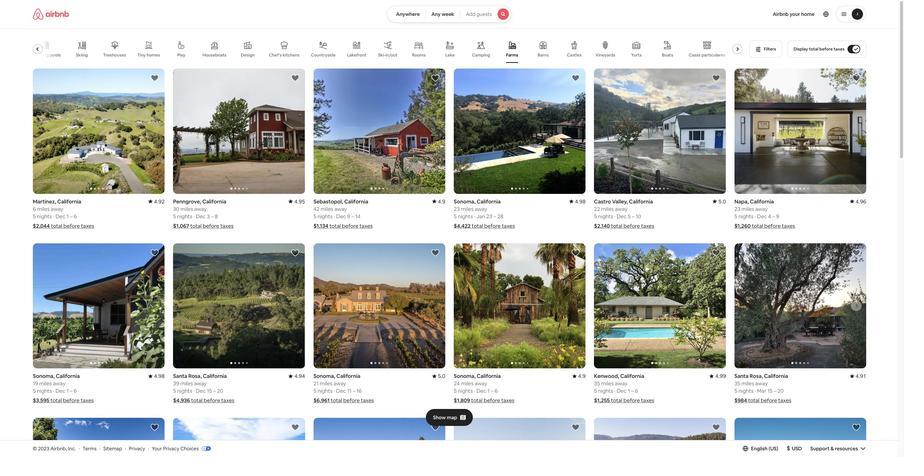 Task type: locate. For each thing, give the bounding box(es) containing it.
rosa, inside the santa rosa, california 39 miles away 5 nights · dec 15 – 20 $4,936 total before taxes
[[188, 373, 202, 379]]

california inside the santa rosa, california 39 miles away 5 nights · dec 15 – 20 $4,936 total before taxes
[[203, 373, 227, 379]]

· inside "sonoma, california 19 miles away 5 nights · dec 1 – 6 $3,595 total before taxes"
[[53, 388, 54, 394]]

4
[[768, 213, 771, 220]]

week
[[442, 11, 454, 17]]

4.94 out of 5 average rating image
[[289, 373, 305, 379]]

4.9 out of 5 average rating image for sebastopol, california 42 miles away 5 nights · dec 9 – 14 $1,134 total before taxes
[[432, 198, 445, 205]]

chef's
[[269, 52, 282, 58]]

before right $1,255 on the bottom right of the page
[[623, 397, 640, 404]]

5 inside penngrove, california 30 miles away 5 nights · dec 3 – 8 $1,067 total before taxes
[[173, 213, 176, 220]]

5 inside sonoma, california 23 miles away 5 nights · jan 23 – 28 $4,422 total before taxes
[[454, 213, 457, 220]]

add to wishlist: sonoma, california image for sonoma, california 19 miles away 5 nights · dec 1 – 6 $3,595 total before taxes
[[150, 249, 159, 257]]

miles right 39
[[180, 380, 193, 387]]

1 35 from the left
[[594, 380, 600, 387]]

$6,961
[[313, 397, 329, 404]]

0 vertical spatial 4.9 out of 5 average rating image
[[432, 198, 445, 205]]

miles for sonoma, california 19 miles away 5 nights · dec 1 – 6 $3,595 total before taxes
[[39, 380, 52, 387]]

california for sonoma, california 19 miles away 5 nights · dec 1 – 6 $3,595 total before taxes
[[56, 373, 80, 379]]

21
[[313, 380, 319, 387]]

taxes inside the santa rosa, california 39 miles away 5 nights · dec 15 – 20 $4,936 total before taxes
[[221, 397, 234, 404]]

24
[[454, 380, 460, 387]]

miles for sonoma, california 21 miles away 5 nights · dec 11 – 16 $6,961 total before taxes
[[320, 380, 332, 387]]

away for sebastopol, california 42 miles away 5 nights · dec 9 – 14 $1,134 total before taxes
[[334, 205, 347, 212]]

39
[[173, 380, 179, 387]]

add to wishlist: sonoma, california image for sonoma, california 21 miles away 5 nights · dec 11 – 16 $6,961 total before taxes
[[431, 249, 440, 257]]

terms link
[[83, 445, 97, 452]]

nights inside santa rosa, california 35 miles away 5 nights · mar 15 – 20 $984 total before taxes
[[738, 388, 753, 394]]

total for martinez, california 6 miles away 5 nights · dec 1 – 6 $2,044 total before taxes
[[51, 222, 62, 229]]

napa, california 23 miles away 5 nights · dec 4 – 9 $1,260 total before taxes
[[734, 198, 795, 229]]

20 inside santa rosa, california 35 miles away 5 nights · mar 15 – 20 $984 total before taxes
[[778, 388, 784, 394]]

group containing houseboats
[[31, 35, 745, 63]]

dec for sonoma, california 19 miles away 5 nights · dec 1 – 6 $3,595 total before taxes
[[55, 388, 65, 394]]

9 inside napa, california 23 miles away 5 nights · dec 4 – 9 $1,260 total before taxes
[[776, 213, 779, 220]]

your privacy choices
[[152, 445, 199, 452]]

9 right 4
[[776, 213, 779, 220]]

barns
[[538, 52, 549, 58]]

dec inside "sonoma, california 19 miles away 5 nights · dec 1 – 6 $3,595 total before taxes"
[[55, 388, 65, 394]]

add to wishlist: castro valley, california image
[[712, 74, 720, 82]]

none search field containing anywhere
[[387, 6, 512, 23]]

4.99
[[715, 373, 726, 379]]

ski-
[[378, 52, 385, 58]]

miles inside santa rosa, california 35 miles away 5 nights · mar 15 – 20 $984 total before taxes
[[741, 380, 754, 387]]

4.91
[[856, 373, 866, 379]]

california for sonoma, california 21 miles away 5 nights · dec 11 – 16 $6,961 total before taxes
[[336, 373, 360, 379]]

2 9 from the left
[[776, 213, 779, 220]]

5 up $1,260
[[734, 213, 737, 220]]

miles inside martinez, california 6 miles away 5 nights · dec 1 – 6 $2,044 total before taxes
[[37, 205, 50, 212]]

miles up $4,422
[[461, 205, 473, 212]]

english (us) button
[[743, 445, 778, 452]]

miles for sonoma, california 23 miles away 5 nights · jan 23 – 28 $4,422 total before taxes
[[461, 205, 473, 212]]

miles down "napa,"
[[741, 205, 754, 212]]

– inside martinez, california 6 miles away 5 nights · dec 1 – 6 $2,044 total before taxes
[[70, 213, 72, 220]]

total down jan
[[472, 222, 483, 229]]

– for martinez, california 6 miles away 5 nights · dec 1 – 6 $2,044 total before taxes
[[70, 213, 72, 220]]

california inside kenwood, california 35 miles away 5 nights · dec 1 – 6 $1,255 total before taxes
[[620, 373, 644, 379]]

6 inside "sonoma, california 19 miles away 5 nights · dec 1 – 6 $3,595 total before taxes"
[[74, 388, 77, 394]]

taxes inside sonoma, california 23 miles away 5 nights · jan 23 – 28 $4,422 total before taxes
[[502, 222, 515, 229]]

taxes inside sonoma, california 24 miles away 5 nights · dec 1 – 6 $1,809 total before taxes
[[501, 397, 514, 404]]

5 down 19
[[33, 388, 36, 394]]

nights up $1,260
[[738, 213, 753, 220]]

away for kenwood, california 35 miles away 5 nights · dec 1 – 6 $1,255 total before taxes
[[615, 380, 627, 387]]

5 up the $984
[[734, 388, 737, 394]]

5 for sonoma, california 19 miles away 5 nights · dec 1 – 6 $3,595 total before taxes
[[33, 388, 36, 394]]

nights up $2,044
[[37, 213, 52, 220]]

1 santa from the left
[[173, 373, 187, 379]]

23 for napa, california
[[734, 205, 740, 212]]

4.91 out of 5 average rating image
[[850, 373, 866, 379]]

1 horizontal spatial 4.9 out of 5 average rating image
[[572, 373, 586, 379]]

vineyards
[[595, 52, 615, 58]]

1 horizontal spatial 20
[[778, 388, 784, 394]]

nights inside napa, california 23 miles away 5 nights · dec 4 – 9 $1,260 total before taxes
[[738, 213, 753, 220]]

show
[[433, 414, 446, 421]]

miles for sonoma, california 24 miles away 5 nights · dec 1 – 6 $1,809 total before taxes
[[461, 380, 473, 387]]

1 horizontal spatial 4.9
[[578, 373, 586, 379]]

california inside martinez, california 6 miles away 5 nights · dec 1 – 6 $2,044 total before taxes
[[57, 198, 81, 205]]

sitemap link
[[103, 445, 122, 452]]

2 20 from the left
[[778, 388, 784, 394]]

35 up the $984
[[734, 380, 740, 387]]

taxes inside sebastopol, california 42 miles away 5 nights · dec 9 – 14 $1,134 total before taxes
[[359, 222, 373, 229]]

nights up the $984
[[738, 388, 753, 394]]

5 down 39
[[173, 388, 176, 394]]

nights inside sebastopol, california 42 miles away 5 nights · dec 9 – 14 $1,134 total before taxes
[[317, 213, 332, 220]]

total inside sebastopol, california 42 miles away 5 nights · dec 9 – 14 $1,134 total before taxes
[[329, 222, 341, 229]]

santa right 4.99 on the right bottom
[[734, 373, 748, 379]]

terms · sitemap · privacy ·
[[83, 445, 149, 452]]

0 horizontal spatial 4.9
[[438, 198, 445, 205]]

privacy right the your at the left
[[163, 445, 179, 452]]

sonoma, inside "sonoma, california 21 miles away 5 nights · dec 11 – 16 $6,961 total before taxes"
[[313, 373, 335, 379]]

total for sebastopol, california 42 miles away 5 nights · dec 9 – 14 $1,134 total before taxes
[[329, 222, 341, 229]]

5 down 42
[[313, 213, 316, 220]]

dec inside sonoma, california 24 miles away 5 nights · dec 1 – 6 $1,809 total before taxes
[[476, 388, 486, 394]]

airbnb your home
[[773, 11, 815, 17]]

sonoma, up 21
[[313, 373, 335, 379]]

5 inside "sonoma, california 21 miles away 5 nights · dec 11 – 16 $6,961 total before taxes"
[[313, 388, 316, 394]]

dec inside sebastopol, california 42 miles away 5 nights · dec 9 – 14 $1,134 total before taxes
[[336, 213, 346, 220]]

anywhere
[[396, 11, 420, 17]]

5 for kenwood, california 35 miles away 5 nights · dec 1 – 6 $1,255 total before taxes
[[594, 388, 597, 394]]

35 inside kenwood, california 35 miles away 5 nights · dec 1 – 6 $1,255 total before taxes
[[594, 380, 600, 387]]

nights up $4,936
[[177, 388, 192, 394]]

sonoma, for 21
[[313, 373, 335, 379]]

before for sonoma, california 21 miles away 5 nights · dec 11 – 16 $6,961 total before taxes
[[343, 397, 360, 404]]

sonoma, for 23
[[454, 198, 476, 205]]

resources
[[835, 445, 858, 452]]

nights inside sonoma, california 24 miles away 5 nights · dec 1 – 6 $1,809 total before taxes
[[458, 388, 473, 394]]

0 vertical spatial 4.9
[[438, 198, 445, 205]]

5 down 30
[[173, 213, 176, 220]]

taxes for kenwood, california 35 miles away 5 nights · dec 1 – 6 $1,255 total before taxes
[[641, 397, 654, 404]]

1 vertical spatial 5.0
[[438, 373, 445, 379]]

before inside "sonoma, california 21 miles away 5 nights · dec 11 – 16 $6,961 total before taxes"
[[343, 397, 360, 404]]

taxes inside santa rosa, california 35 miles away 5 nights · mar 15 – 20 $984 total before taxes
[[778, 397, 791, 404]]

4.98 for sonoma, california 19 miles away 5 nights · dec 1 – 6 $3,595 total before taxes
[[154, 373, 165, 379]]

california for napa, california 23 miles away 5 nights · dec 4 – 9 $1,260 total before taxes
[[750, 198, 774, 205]]

nights for sonoma, california 24 miles away 5 nights · dec 1 – 6 $1,809 total before taxes
[[458, 388, 473, 394]]

lake
[[445, 52, 455, 58]]

0 horizontal spatial 20
[[217, 388, 223, 394]]

1 vertical spatial 4.98 out of 5 average rating image
[[148, 373, 165, 379]]

before right $1,809 at the bottom right of page
[[484, 397, 500, 404]]

taxes inside martinez, california 6 miles away 5 nights · dec 1 – 6 $2,044 total before taxes
[[81, 222, 94, 229]]

9 left 14
[[347, 213, 350, 220]]

16
[[356, 388, 362, 394]]

california inside sonoma, california 24 miles away 5 nights · dec 1 – 6 $1,809 total before taxes
[[477, 373, 501, 379]]

15 for 35 miles away
[[767, 388, 773, 394]]

add guests button
[[460, 6, 512, 23]]

before down 4
[[764, 222, 781, 229]]

away inside penngrove, california 30 miles away 5 nights · dec 3 – 8 $1,067 total before taxes
[[194, 205, 207, 212]]

sebastopol, california 42 miles away 5 nights · dec 9 – 14 $1,134 total before taxes
[[313, 198, 373, 229]]

· inside sonoma, california 23 miles away 5 nights · jan 23 – 28 $4,422 total before taxes
[[474, 213, 475, 220]]

treehouses
[[103, 52, 126, 58]]

1 horizontal spatial santa
[[734, 373, 748, 379]]

before down 11 at the left of page
[[343, 397, 360, 404]]

taxes inside "sonoma, california 19 miles away 5 nights · dec 1 – 6 $3,595 total before taxes"
[[80, 397, 94, 404]]

nights up $4,422
[[458, 213, 473, 220]]

taxes inside "sonoma, california 21 miles away 5 nights · dec 11 – 16 $6,961 total before taxes"
[[361, 397, 374, 404]]

35 down "kenwood,"
[[594, 380, 600, 387]]

9
[[347, 213, 350, 220], [776, 213, 779, 220]]

23 down "napa,"
[[734, 205, 740, 212]]

nights up $6,961
[[317, 388, 332, 394]]

rosa, up $4,936
[[188, 373, 202, 379]]

sonoma, inside sonoma, california 24 miles away 5 nights · dec 1 – 6 $1,809 total before taxes
[[454, 373, 476, 379]]

sonoma, up $4,422
[[454, 198, 476, 205]]

0 horizontal spatial 23
[[454, 205, 460, 212]]

california inside "sonoma, california 21 miles away 5 nights · dec 11 – 16 $6,961 total before taxes"
[[336, 373, 360, 379]]

1 horizontal spatial 23
[[486, 213, 492, 220]]

dec inside castro valley, california 22 miles away 5 nights · dec 5 – 10 $2,140 total before taxes
[[617, 213, 627, 220]]

add to wishlist: santa rosa, california image
[[852, 249, 861, 257], [150, 423, 159, 432], [291, 423, 299, 432]]

martinez,
[[33, 198, 56, 205]]

before down 28 on the top right of the page
[[484, 222, 501, 229]]

away
[[51, 205, 63, 212], [194, 205, 207, 212], [475, 205, 487, 212], [615, 205, 627, 212], [334, 205, 347, 212], [755, 205, 768, 212], [53, 380, 65, 387], [194, 380, 206, 387], [475, 380, 487, 387], [615, 380, 627, 387], [333, 380, 346, 387], [755, 380, 768, 387]]

nights for sonoma, california 23 miles away 5 nights · jan 23 – 28 $4,422 total before taxes
[[458, 213, 473, 220]]

0 horizontal spatial 9
[[347, 213, 350, 220]]

away inside santa rosa, california 35 miles away 5 nights · mar 15 – 20 $984 total before taxes
[[755, 380, 768, 387]]

20 inside the santa rosa, california 39 miles away 5 nights · dec 15 – 20 $4,936 total before taxes
[[217, 388, 223, 394]]

before right $4,936
[[204, 397, 220, 404]]

taxes inside castro valley, california 22 miles away 5 nights · dec 5 – 10 $2,140 total before taxes
[[641, 222, 654, 229]]

6 inside kenwood, california 35 miles away 5 nights · dec 1 – 6 $1,255 total before taxes
[[635, 388, 638, 394]]

before down mar
[[761, 397, 777, 404]]

miles right '24'
[[461, 380, 473, 387]]

before for martinez, california 6 miles away 5 nights · dec 1 – 6 $2,044 total before taxes
[[63, 222, 80, 229]]

miles for sebastopol, california 42 miles away 5 nights · dec 9 – 14 $1,134 total before taxes
[[321, 205, 333, 212]]

away for napa, california 23 miles away 5 nights · dec 4 – 9 $1,260 total before taxes
[[755, 205, 768, 212]]

– inside napa, california 23 miles away 5 nights · dec 4 – 9 $1,260 total before taxes
[[772, 213, 775, 220]]

total right $4,936
[[191, 397, 202, 404]]

4.96 out of 5 average rating image
[[850, 198, 866, 205]]

california inside napa, california 23 miles away 5 nights · dec 4 – 9 $1,260 total before taxes
[[750, 198, 774, 205]]

0 horizontal spatial rosa,
[[188, 373, 202, 379]]

$1,255
[[594, 397, 610, 404]]

· inside the santa rosa, california 39 miles away 5 nights · dec 15 – 20 $4,936 total before taxes
[[193, 388, 195, 394]]

total inside kenwood, california 35 miles away 5 nights · dec 1 – 6 $1,255 total before taxes
[[611, 397, 622, 404]]

dec inside napa, california 23 miles away 5 nights · dec 4 – 9 $1,260 total before taxes
[[757, 213, 767, 220]]

1 horizontal spatial 4.98 out of 5 average rating image
[[569, 198, 586, 205]]

sonoma, up '24'
[[454, 373, 476, 379]]

4.98
[[575, 198, 586, 205], [154, 373, 165, 379]]

before inside napa, california 23 miles away 5 nights · dec 4 – 9 $1,260 total before taxes
[[764, 222, 781, 229]]

castro
[[594, 198, 611, 205]]

total for sonoma, california 21 miles away 5 nights · dec 11 – 16 $6,961 total before taxes
[[331, 397, 342, 404]]

1 horizontal spatial privacy
[[163, 445, 179, 452]]

before right '$3,595'
[[63, 397, 79, 404]]

miles inside napa, california 23 miles away 5 nights · dec 4 – 9 $1,260 total before taxes
[[741, 205, 754, 212]]

0 horizontal spatial 4.9 out of 5 average rating image
[[432, 198, 445, 205]]

california for sonoma, california 24 miles away 5 nights · dec 1 – 6 $1,809 total before taxes
[[477, 373, 501, 379]]

0 horizontal spatial 5.0
[[438, 373, 445, 379]]

privacy link
[[129, 445, 145, 452]]

english (us)
[[751, 445, 778, 452]]

15 inside santa rosa, california 35 miles away 5 nights · mar 15 – 20 $984 total before taxes
[[767, 388, 773, 394]]

taxes inside penngrove, california 30 miles away 5 nights · dec 3 – 8 $1,067 total before taxes
[[220, 222, 233, 229]]

miles down 'penngrove,'
[[180, 205, 193, 212]]

choices
[[180, 445, 199, 452]]

1 rosa, from the left
[[188, 373, 202, 379]]

your
[[152, 445, 162, 452]]

4.98 out of 5 average rating image for sonoma, california 19 miles away 5 nights · dec 1 – 6 $3,595 total before taxes
[[148, 373, 165, 379]]

– inside santa rosa, california 35 miles away 5 nights · mar 15 – 20 $984 total before taxes
[[774, 388, 776, 394]]

before inside "sonoma, california 19 miles away 5 nights · dec 1 – 6 $3,595 total before taxes"
[[63, 397, 79, 404]]

dec
[[55, 213, 65, 220], [196, 213, 206, 220], [617, 213, 627, 220], [336, 213, 346, 220], [757, 213, 767, 220], [55, 388, 65, 394], [196, 388, 206, 394], [476, 388, 486, 394], [617, 388, 627, 394], [336, 388, 346, 394]]

2 santa from the left
[[734, 373, 748, 379]]

1 horizontal spatial 5.0
[[718, 198, 726, 205]]

1 horizontal spatial add to wishlist: santa rosa, california image
[[291, 423, 299, 432]]

1 horizontal spatial 35
[[734, 380, 740, 387]]

– inside sonoma, california 24 miles away 5 nights · dec 1 – 6 $1,809 total before taxes
[[491, 388, 493, 394]]

15 inside the santa rosa, california 39 miles away 5 nights · dec 15 – 20 $4,936 total before taxes
[[207, 388, 212, 394]]

1 vertical spatial 4.9
[[578, 373, 586, 379]]

sonoma, for 24
[[454, 373, 476, 379]]

– for sonoma, california 21 miles away 5 nights · dec 11 – 16 $6,961 total before taxes
[[353, 388, 355, 394]]

1
[[66, 213, 69, 220], [66, 388, 69, 394], [487, 388, 490, 394], [628, 388, 630, 394]]

5.0 out of 5 average rating image
[[713, 198, 726, 205]]

away inside sonoma, california 23 miles away 5 nights · jan 23 – 28 $4,422 total before taxes
[[475, 205, 487, 212]]

add to wishlist: martinez, california image
[[150, 74, 159, 82]]

miles right 19
[[39, 380, 52, 387]]

sonoma, inside "sonoma, california 19 miles away 5 nights · dec 1 – 6 $3,595 total before taxes"
[[33, 373, 54, 379]]

homes
[[146, 52, 160, 58]]

nights up $1,134
[[317, 213, 332, 220]]

5 inside "sonoma, california 19 miles away 5 nights · dec 1 – 6 $3,595 total before taxes"
[[33, 388, 36, 394]]

away inside "sonoma, california 19 miles away 5 nights · dec 1 – 6 $3,595 total before taxes"
[[53, 380, 65, 387]]

before right $2,044
[[63, 222, 80, 229]]

dec for martinez, california 6 miles away 5 nights · dec 1 – 6 $2,044 total before taxes
[[55, 213, 65, 220]]

nights inside penngrove, california 30 miles away 5 nights · dec 3 – 8 $1,067 total before taxes
[[177, 213, 192, 220]]

1 inside "sonoma, california 19 miles away 5 nights · dec 1 – 6 $3,595 total before taxes"
[[66, 388, 69, 394]]

2 rosa, from the left
[[750, 373, 763, 379]]

miles down "martinez,"
[[37, 205, 50, 212]]

total
[[809, 46, 819, 52], [51, 222, 62, 229], [190, 222, 201, 229], [472, 222, 483, 229], [611, 222, 622, 229], [329, 222, 341, 229], [752, 222, 763, 229], [50, 397, 62, 404], [191, 397, 202, 404], [471, 397, 482, 404], [611, 397, 622, 404], [331, 397, 342, 404], [748, 397, 759, 404]]

santa up 39
[[173, 373, 187, 379]]

away inside "sonoma, california 21 miles away 5 nights · dec 11 – 16 $6,961 total before taxes"
[[333, 380, 346, 387]]

5 for sonoma, california 21 miles away 5 nights · dec 11 – 16 $6,961 total before taxes
[[313, 388, 316, 394]]

total inside castro valley, california 22 miles away 5 nights · dec 5 – 10 $2,140 total before taxes
[[611, 222, 622, 229]]

kenwood, california 35 miles away 5 nights · dec 1 – 6 $1,255 total before taxes
[[594, 373, 654, 404]]

total for penngrove, california 30 miles away 5 nights · dec 3 – 8 $1,067 total before taxes
[[190, 222, 201, 229]]

1 inside martinez, california 6 miles away 5 nights · dec 1 – 6 $2,044 total before taxes
[[66, 213, 69, 220]]

amazing
[[31, 52, 49, 58]]

3
[[207, 213, 210, 220]]

nights inside sonoma, california 23 miles away 5 nights · jan 23 – 28 $4,422 total before taxes
[[458, 213, 473, 220]]

1 horizontal spatial 4.98
[[575, 198, 586, 205]]

casas
[[689, 52, 701, 58]]

1 horizontal spatial 9
[[776, 213, 779, 220]]

california inside penngrove, california 30 miles away 5 nights · dec 3 – 8 $1,067 total before taxes
[[202, 198, 226, 205]]

nights inside "sonoma, california 21 miles away 5 nights · dec 11 – 16 $6,961 total before taxes"
[[317, 388, 332, 394]]

·
[[53, 213, 54, 220], [193, 213, 195, 220], [474, 213, 475, 220], [614, 213, 616, 220], [334, 213, 335, 220], [755, 213, 756, 220], [53, 388, 54, 394], [193, 388, 195, 394], [474, 388, 475, 394], [614, 388, 616, 394], [334, 388, 335, 394], [755, 388, 756, 394], [79, 445, 80, 452], [99, 445, 101, 452], [125, 445, 126, 452], [148, 445, 149, 452]]

rooms
[[412, 52, 426, 58]]

before down "3"
[[203, 222, 219, 229]]

total inside sonoma, california 23 miles away 5 nights · jan 23 – 28 $4,422 total before taxes
[[472, 222, 483, 229]]

total down mar
[[748, 397, 759, 404]]

1 20 from the left
[[217, 388, 223, 394]]

0 horizontal spatial santa
[[173, 373, 187, 379]]

$3,595
[[33, 397, 49, 404]]

5 up $4,422
[[454, 213, 457, 220]]

nights for kenwood, california 35 miles away 5 nights · dec 1 – 6 $1,255 total before taxes
[[598, 388, 613, 394]]

nights up $1,809 at the bottom right of page
[[458, 388, 473, 394]]

add to wishlist: sonoma, california image
[[571, 74, 580, 82], [150, 249, 159, 257], [431, 249, 440, 257], [571, 249, 580, 257]]

5
[[33, 213, 36, 220], [173, 213, 176, 220], [454, 213, 457, 220], [594, 213, 597, 220], [628, 213, 631, 220], [313, 213, 316, 220], [734, 213, 737, 220], [33, 388, 36, 394], [173, 388, 176, 394], [454, 388, 457, 394], [594, 388, 597, 394], [313, 388, 316, 394], [734, 388, 737, 394]]

california inside "sonoma, california 19 miles away 5 nights · dec 1 – 6 $3,595 total before taxes"
[[56, 373, 80, 379]]

4.98 out of 5 average rating image
[[569, 198, 586, 205], [148, 373, 165, 379]]

taxes for napa, california 23 miles away 5 nights · dec 4 – 9 $1,260 total before taxes
[[782, 222, 795, 229]]

nights up $2,140
[[598, 213, 613, 220]]

5 for napa, california 23 miles away 5 nights · dec 4 – 9 $1,260 total before taxes
[[734, 213, 737, 220]]

before inside penngrove, california 30 miles away 5 nights · dec 3 – 8 $1,067 total before taxes
[[203, 222, 219, 229]]

santa for 35
[[734, 373, 748, 379]]

taxes inside kenwood, california 35 miles away 5 nights · dec 1 – 6 $1,255 total before taxes
[[641, 397, 654, 404]]

5 for sonoma, california 24 miles away 5 nights · dec 1 – 6 $1,809 total before taxes
[[454, 388, 457, 394]]

rosa, up mar
[[750, 373, 763, 379]]

6 for kenwood, california 35 miles away 5 nights · dec 1 – 6 $1,255 total before taxes
[[635, 388, 638, 394]]

total right $1,067
[[190, 222, 201, 229]]

terms
[[83, 445, 97, 452]]

before inside castro valley, california 22 miles away 5 nights · dec 5 – 10 $2,140 total before taxes
[[623, 222, 640, 229]]

away inside martinez, california 6 miles away 5 nights · dec 1 – 6 $2,044 total before taxes
[[51, 205, 63, 212]]

20
[[217, 388, 223, 394], [778, 388, 784, 394]]

total inside "sonoma, california 21 miles away 5 nights · dec 11 – 16 $6,961 total before taxes"
[[331, 397, 342, 404]]

– for sebastopol, california 42 miles away 5 nights · dec 9 – 14 $1,134 total before taxes
[[351, 213, 354, 220]]

nights
[[37, 213, 52, 220], [177, 213, 192, 220], [458, 213, 473, 220], [598, 213, 613, 220], [317, 213, 332, 220], [738, 213, 753, 220], [37, 388, 52, 394], [177, 388, 192, 394], [458, 388, 473, 394], [598, 388, 613, 394], [317, 388, 332, 394], [738, 388, 753, 394]]

5 inside kenwood, california 35 miles away 5 nights · dec 1 – 6 $1,255 total before taxes
[[594, 388, 597, 394]]

total inside martinez, california 6 miles away 5 nights · dec 1 – 6 $2,044 total before taxes
[[51, 222, 62, 229]]

1 horizontal spatial 15
[[767, 388, 773, 394]]

anywhere button
[[387, 6, 426, 23]]

4.95
[[294, 198, 305, 205]]

5 down '24'
[[454, 388, 457, 394]]

5 down 21
[[313, 388, 316, 394]]

miles for napa, california 23 miles away 5 nights · dec 4 – 9 $1,260 total before taxes
[[741, 205, 754, 212]]

0 horizontal spatial 35
[[594, 380, 600, 387]]

before inside sonoma, california 23 miles away 5 nights · jan 23 – 28 $4,422 total before taxes
[[484, 222, 501, 229]]

total right $1,809 at the bottom right of page
[[471, 397, 482, 404]]

total right $2,140
[[611, 222, 622, 229]]

0 vertical spatial 4.98 out of 5 average rating image
[[569, 198, 586, 205]]

away for martinez, california 6 miles away 5 nights · dec 1 – 6 $2,044 total before taxes
[[51, 205, 63, 212]]

taxes for sonoma, california 19 miles away 5 nights · dec 1 – 6 $3,595 total before taxes
[[80, 397, 94, 404]]

nights up $1,067
[[177, 213, 192, 220]]

dec for penngrove, california 30 miles away 5 nights · dec 3 – 8 $1,067 total before taxes
[[196, 213, 206, 220]]

23 right jan
[[486, 213, 492, 220]]

taxes for martinez, california 6 miles away 5 nights · dec 1 – 6 $2,044 total before taxes
[[81, 222, 94, 229]]

sonoma, california 23 miles away 5 nights · jan 23 – 28 $4,422 total before taxes
[[454, 198, 515, 229]]

california for penngrove, california 30 miles away 5 nights · dec 3 – 8 $1,067 total before taxes
[[202, 198, 226, 205]]

nights for sonoma, california 21 miles away 5 nights · dec 11 – 16 $6,961 total before taxes
[[317, 388, 332, 394]]

nights for penngrove, california 30 miles away 5 nights · dec 3 – 8 $1,067 total before taxes
[[177, 213, 192, 220]]

miles down "kenwood,"
[[601, 380, 614, 387]]

sonoma, up 19
[[33, 373, 54, 379]]

penngrove,
[[173, 198, 201, 205]]

away inside sonoma, california 24 miles away 5 nights · dec 1 – 6 $1,809 total before taxes
[[475, 380, 487, 387]]

–
[[70, 213, 72, 220], [211, 213, 214, 220], [493, 213, 496, 220], [632, 213, 634, 220], [351, 213, 354, 220], [772, 213, 775, 220], [70, 388, 72, 394], [213, 388, 216, 394], [491, 388, 493, 394], [631, 388, 634, 394], [353, 388, 355, 394], [774, 388, 776, 394]]

away inside napa, california 23 miles away 5 nights · dec 4 – 9 $1,260 total before taxes
[[755, 205, 768, 212]]

jan
[[476, 213, 485, 220]]

0 horizontal spatial 15
[[207, 388, 212, 394]]

total inside sonoma, california 24 miles away 5 nights · dec 1 – 6 $1,809 total before taxes
[[471, 397, 482, 404]]

0 horizontal spatial privacy
[[129, 445, 145, 452]]

california for sonoma, california 23 miles away 5 nights · jan 23 – 28 $4,422 total before taxes
[[477, 198, 501, 205]]

2 35 from the left
[[734, 380, 740, 387]]

total for sonoma, california 24 miles away 5 nights · dec 1 – 6 $1,809 total before taxes
[[471, 397, 482, 404]]

5 inside the santa rosa, california 39 miles away 5 nights · dec 15 – 20 $4,936 total before taxes
[[173, 388, 176, 394]]

1 for 6 miles away
[[66, 213, 69, 220]]

total right '$3,595'
[[50, 397, 62, 404]]

5 up $1,255 on the bottom right of the page
[[594, 388, 597, 394]]

miles down sebastopol,
[[321, 205, 333, 212]]

0 vertical spatial 4.98
[[575, 198, 586, 205]]

nights up $1,255 on the bottom right of the page
[[598, 388, 613, 394]]

2 15 from the left
[[767, 388, 773, 394]]

miles inside kenwood, california 35 miles away 5 nights · dec 1 – 6 $1,255 total before taxes
[[601, 380, 614, 387]]

4.9
[[438, 198, 445, 205], [578, 373, 586, 379]]

group
[[31, 35, 745, 63], [33, 69, 296, 194], [173, 69, 437, 194], [313, 69, 577, 194], [454, 69, 717, 194], [594, 69, 858, 194], [734, 69, 866, 194], [33, 243, 165, 369], [173, 243, 305, 369], [313, 243, 577, 369], [454, 243, 717, 369], [594, 243, 858, 369], [734, 243, 866, 369], [33, 418, 165, 457], [173, 418, 305, 457], [313, 418, 445, 457], [454, 418, 586, 457], [594, 418, 726, 457], [734, 418, 866, 457]]

privacy
[[129, 445, 145, 452], [163, 445, 179, 452]]

$ usd
[[787, 445, 802, 452]]

2 horizontal spatial 23
[[734, 205, 740, 212]]

15 for 39 miles away
[[207, 388, 212, 394]]

0 vertical spatial 5.0
[[718, 198, 726, 205]]

miles down castro
[[601, 205, 614, 212]]

1 9 from the left
[[347, 213, 350, 220]]

1 vertical spatial 4.98
[[154, 373, 165, 379]]

total right $1,260
[[752, 222, 763, 229]]

nights for martinez, california 6 miles away 5 nights · dec 1 – 6 $2,044 total before taxes
[[37, 213, 52, 220]]

total right $1,134
[[329, 222, 341, 229]]

0 horizontal spatial 4.98 out of 5 average rating image
[[148, 373, 165, 379]]

miles up the $984
[[741, 380, 754, 387]]

display
[[794, 46, 808, 52]]

nights up '$3,595'
[[37, 388, 52, 394]]

4.98 out of 5 average rating image for sonoma, california 23 miles away 5 nights · jan 23 – 28 $4,422 total before taxes
[[569, 198, 586, 205]]

None search field
[[387, 6, 512, 23]]

before down 14
[[342, 222, 358, 229]]

1 15 from the left
[[207, 388, 212, 394]]

total right $1,255 on the bottom right of the page
[[611, 397, 622, 404]]

dec for sebastopol, california 42 miles away 5 nights · dec 9 – 14 $1,134 total before taxes
[[336, 213, 346, 220]]

total right $6,961
[[331, 397, 342, 404]]

4.9 out of 5 average rating image
[[432, 198, 445, 205], [572, 373, 586, 379]]

1 vertical spatial 4.9 out of 5 average rating image
[[572, 373, 586, 379]]

add to wishlist: kenwood, california image
[[712, 249, 720, 257]]

$984
[[734, 397, 747, 404]]

in/out
[[385, 52, 397, 58]]

miles inside sebastopol, california 42 miles away 5 nights · dec 9 – 14 $1,134 total before taxes
[[321, 205, 333, 212]]

0 horizontal spatial 4.98
[[154, 373, 165, 379]]

total right display on the right top of page
[[809, 46, 819, 52]]

miles right 21
[[320, 380, 332, 387]]

0 horizontal spatial add to wishlist: santa rosa, california image
[[150, 423, 159, 432]]

before
[[819, 46, 833, 52], [63, 222, 80, 229], [203, 222, 219, 229], [484, 222, 501, 229], [623, 222, 640, 229], [342, 222, 358, 229], [764, 222, 781, 229], [63, 397, 79, 404], [204, 397, 220, 404], [484, 397, 500, 404], [623, 397, 640, 404], [343, 397, 360, 404], [761, 397, 777, 404]]

privacy left the your at the left
[[129, 445, 145, 452]]

before inside kenwood, california 35 miles away 5 nights · dec 1 – 6 $1,255 total before taxes
[[623, 397, 640, 404]]

total inside penngrove, california 30 miles away 5 nights · dec 3 – 8 $1,067 total before taxes
[[190, 222, 201, 229]]

23 up $4,422
[[454, 205, 460, 212]]

1 horizontal spatial rosa,
[[750, 373, 763, 379]]

5 up $2,044
[[33, 213, 36, 220]]

away for sonoma, california 19 miles away 5 nights · dec 1 – 6 $3,595 total before taxes
[[53, 380, 65, 387]]

5 inside martinez, california 6 miles away 5 nights · dec 1 – 6 $2,044 total before taxes
[[33, 213, 36, 220]]

dec for sonoma, california 24 miles away 5 nights · dec 1 – 6 $1,809 total before taxes
[[476, 388, 486, 394]]

guests
[[477, 11, 492, 17]]

taxes inside napa, california 23 miles away 5 nights · dec 4 – 9 $1,260 total before taxes
[[782, 222, 795, 229]]

total right $2,044
[[51, 222, 62, 229]]

before down 10 on the right top of the page
[[623, 222, 640, 229]]

42
[[313, 205, 319, 212]]

houseboats
[[202, 52, 226, 58]]



Task type: describe. For each thing, give the bounding box(es) containing it.
nights for sebastopol, california 42 miles away 5 nights · dec 9 – 14 $1,134 total before taxes
[[317, 213, 332, 220]]

ski-in/out
[[378, 52, 397, 58]]

design
[[241, 52, 255, 58]]

2 horizontal spatial add to wishlist: santa rosa, california image
[[852, 249, 861, 257]]

kenwood,
[[594, 373, 619, 379]]

away for sonoma, california 24 miles away 5 nights · dec 1 – 6 $1,809 total before taxes
[[475, 380, 487, 387]]

5.0 for castro valley, california 22 miles away 5 nights · dec 5 – 10 $2,140 total before taxes
[[718, 198, 726, 205]]

nights inside the santa rosa, california 39 miles away 5 nights · dec 15 – 20 $4,936 total before taxes
[[177, 388, 192, 394]]

23 for sonoma, california
[[454, 205, 460, 212]]

$2,140
[[594, 222, 610, 229]]

support
[[811, 445, 830, 452]]

rosa, for mar 15 – 20
[[750, 373, 763, 379]]

pools
[[50, 52, 61, 58]]

kitchens
[[282, 52, 299, 58]]

before for sebastopol, california 42 miles away 5 nights · dec 9 – 14 $1,134 total before taxes
[[342, 222, 358, 229]]

add to wishlist: kenwood, california image
[[852, 423, 861, 432]]

6 for sonoma, california 24 miles away 5 nights · dec 1 – 6 $1,809 total before taxes
[[495, 388, 498, 394]]

show map
[[433, 414, 457, 421]]

4.99 out of 5 average rating image
[[710, 373, 726, 379]]

6 for sonoma, california 19 miles away 5 nights · dec 1 – 6 $3,595 total before taxes
[[74, 388, 77, 394]]

amazing pools
[[31, 52, 61, 58]]

skiing
[[76, 52, 88, 58]]

before for kenwood, california 35 miles away 5 nights · dec 1 – 6 $1,255 total before taxes
[[623, 397, 640, 404]]

· inside napa, california 23 miles away 5 nights · dec 4 – 9 $1,260 total before taxes
[[755, 213, 756, 220]]

· inside santa rosa, california 35 miles away 5 nights · mar 15 – 20 $984 total before taxes
[[755, 388, 756, 394]]

miles for kenwood, california 35 miles away 5 nights · dec 1 – 6 $1,255 total before taxes
[[601, 380, 614, 387]]

– for kenwood, california 35 miles away 5 nights · dec 1 – 6 $1,255 total before taxes
[[631, 388, 634, 394]]

home
[[801, 11, 815, 17]]

countryside
[[311, 52, 335, 58]]

taxes for penngrove, california 30 miles away 5 nights · dec 3 – 8 $1,067 total before taxes
[[220, 222, 233, 229]]

· inside "sonoma, california 21 miles away 5 nights · dec 11 – 16 $6,961 total before taxes"
[[334, 388, 335, 394]]

dec for kenwood, california 35 miles away 5 nights · dec 1 – 6 $1,255 total before taxes
[[617, 388, 627, 394]]

tiny
[[137, 52, 146, 58]]

valley,
[[612, 198, 628, 205]]

– for sonoma, california 24 miles away 5 nights · dec 1 – 6 $1,809 total before taxes
[[491, 388, 493, 394]]

© 2023 airbnb, inc. ·
[[33, 445, 80, 452]]

4.9 out of 5 average rating image for sonoma, california 24 miles away 5 nights · dec 1 – 6 $1,809 total before taxes
[[572, 373, 586, 379]]

taxes for sonoma, california 24 miles away 5 nights · dec 1 – 6 $1,809 total before taxes
[[501, 397, 514, 404]]

away for penngrove, california 30 miles away 5 nights · dec 3 – 8 $1,067 total before taxes
[[194, 205, 207, 212]]

california for kenwood, california 35 miles away 5 nights · dec 1 – 6 $1,255 total before taxes
[[620, 373, 644, 379]]

dec inside the santa rosa, california 39 miles away 5 nights · dec 15 – 20 $4,936 total before taxes
[[196, 388, 206, 394]]

california inside castro valley, california 22 miles away 5 nights · dec 5 – 10 $2,140 total before taxes
[[629, 198, 653, 205]]

before for sonoma, california 23 miles away 5 nights · jan 23 – 28 $4,422 total before taxes
[[484, 222, 501, 229]]

4.92 out of 5 average rating image
[[148, 198, 165, 205]]

miles for martinez, california 6 miles away 5 nights · dec 1 – 6 $2,044 total before taxes
[[37, 205, 50, 212]]

5.0 for sonoma, california 21 miles away 5 nights · dec 11 – 16 $6,961 total before taxes
[[438, 373, 445, 379]]

miles inside the santa rosa, california 39 miles away 5 nights · dec 15 – 20 $4,936 total before taxes
[[180, 380, 193, 387]]

penngrove, california 30 miles away 5 nights · dec 3 – 8 $1,067 total before taxes
[[173, 198, 233, 229]]

play
[[177, 52, 185, 58]]

5 left 10 on the right top of the page
[[628, 213, 631, 220]]

away for sonoma, california 23 miles away 5 nights · jan 23 – 28 $4,422 total before taxes
[[475, 205, 487, 212]]

1 for 19 miles away
[[66, 388, 69, 394]]

add to wishlist: nicasio, california image
[[571, 423, 580, 432]]

santa for 39
[[173, 373, 187, 379]]

california for sebastopol, california 42 miles away 5 nights · dec 9 – 14 $1,134 total before taxes
[[344, 198, 368, 205]]

add to wishlist: penngrove, california image
[[291, 74, 299, 82]]

· inside kenwood, california 35 miles away 5 nights · dec 1 – 6 $1,255 total before taxes
[[614, 388, 616, 394]]

4.92
[[154, 198, 165, 205]]

particulares
[[701, 52, 725, 58]]

5 for martinez, california 6 miles away 5 nights · dec 1 – 6 $2,044 total before taxes
[[33, 213, 36, 220]]

castro valley, california 22 miles away 5 nights · dec 5 – 10 $2,140 total before taxes
[[594, 198, 654, 229]]

total for kenwood, california 35 miles away 5 nights · dec 1 – 6 $1,255 total before taxes
[[611, 397, 622, 404]]

before for sonoma, california 24 miles away 5 nights · dec 1 – 6 $1,809 total before taxes
[[484, 397, 500, 404]]

airbnb
[[773, 11, 789, 17]]

california for martinez, california 6 miles away 5 nights · dec 1 – 6 $2,044 total before taxes
[[57, 198, 81, 205]]

· inside penngrove, california 30 miles away 5 nights · dec 3 – 8 $1,067 total before taxes
[[193, 213, 195, 220]]

lakefront
[[347, 52, 366, 58]]

add to wishlist: sebastopol, california image
[[431, 423, 440, 432]]

taxes for sebastopol, california 42 miles away 5 nights · dec 9 – 14 $1,134 total before taxes
[[359, 222, 373, 229]]

20 for mar 15 – 20
[[778, 388, 784, 394]]

$1,809
[[454, 397, 470, 404]]

add to wishlist: st. helena, california image
[[712, 423, 720, 432]]

4.96
[[856, 198, 866, 205]]

your
[[790, 11, 800, 17]]

total inside the santa rosa, california 39 miles away 5 nights · dec 15 – 20 $4,936 total before taxes
[[191, 397, 202, 404]]

nights inside castro valley, california 22 miles away 5 nights · dec 5 – 10 $2,140 total before taxes
[[598, 213, 613, 220]]

sonoma, california 24 miles away 5 nights · dec 1 – 6 $1,809 total before taxes
[[454, 373, 514, 404]]

before inside santa rosa, california 35 miles away 5 nights · mar 15 – 20 $984 total before taxes
[[761, 397, 777, 404]]

10
[[636, 213, 641, 220]]

– for napa, california 23 miles away 5 nights · dec 4 – 9 $1,260 total before taxes
[[772, 213, 775, 220]]

28
[[497, 213, 503, 220]]

santa rosa, california 35 miles away 5 nights · mar 15 – 20 $984 total before taxes
[[734, 373, 791, 404]]

– inside the santa rosa, california 39 miles away 5 nights · dec 15 – 20 $4,936 total before taxes
[[213, 388, 216, 394]]

california inside santa rosa, california 35 miles away 5 nights · mar 15 – 20 $984 total before taxes
[[764, 373, 788, 379]]

35 inside santa rosa, california 35 miles away 5 nights · mar 15 – 20 $984 total before taxes
[[734, 380, 740, 387]]

airbnb your home link
[[769, 7, 819, 22]]

total inside santa rosa, california 35 miles away 5 nights · mar 15 – 20 $984 total before taxes
[[748, 397, 759, 404]]

dec for sonoma, california 21 miles away 5 nights · dec 11 – 16 $6,961 total before taxes
[[336, 388, 346, 394]]

5.0 out of 5 average rating image
[[432, 373, 445, 379]]

any week button
[[426, 6, 460, 23]]

$
[[787, 445, 790, 452]]

– for sonoma, california 19 miles away 5 nights · dec 1 – 6 $3,595 total before taxes
[[70, 388, 72, 394]]

5 inside santa rosa, california 35 miles away 5 nights · mar 15 – 20 $984 total before taxes
[[734, 388, 737, 394]]

taxes for sonoma, california 21 miles away 5 nights · dec 11 – 16 $6,961 total before taxes
[[361, 397, 374, 404]]

away inside the santa rosa, california 39 miles away 5 nights · dec 15 – 20 $4,936 total before taxes
[[194, 380, 206, 387]]

$4,422
[[454, 222, 470, 229]]

napa,
[[734, 198, 749, 205]]

dec for napa, california 23 miles away 5 nights · dec 4 – 9 $1,260 total before taxes
[[757, 213, 767, 220]]

farms
[[506, 52, 518, 58]]

20 for dec 15 – 20
[[217, 388, 223, 394]]

4.9 for sebastopol, california 42 miles away 5 nights · dec 9 – 14 $1,134 total before taxes
[[438, 198, 445, 205]]

sonoma, for 19
[[33, 373, 54, 379]]

$1,134
[[313, 222, 328, 229]]

camping
[[472, 52, 490, 58]]

filters button
[[749, 41, 782, 58]]

miles for penngrove, california 30 miles away 5 nights · dec 3 – 8 $1,067 total before taxes
[[180, 205, 193, 212]]

4.98 for sonoma, california 23 miles away 5 nights · jan 23 – 28 $4,422 total before taxes
[[575, 198, 586, 205]]

4.9 for sonoma, california 24 miles away 5 nights · dec 1 – 6 $1,809 total before taxes
[[578, 373, 586, 379]]

· inside sebastopol, california 42 miles away 5 nights · dec 9 – 14 $1,134 total before taxes
[[334, 213, 335, 220]]

add to wishlist: sonoma, california image for sonoma, california 24 miles away 5 nights · dec 1 – 6 $1,809 total before taxes
[[571, 249, 580, 257]]

nights for napa, california 23 miles away 5 nights · dec 4 – 9 $1,260 total before taxes
[[738, 213, 753, 220]]

away inside castro valley, california 22 miles away 5 nights · dec 5 – 10 $2,140 total before taxes
[[615, 205, 627, 212]]

before right display on the right top of page
[[819, 46, 833, 52]]

5 for sonoma, california 23 miles away 5 nights · jan 23 – 28 $4,422 total before taxes
[[454, 213, 457, 220]]

sonoma, california 19 miles away 5 nights · dec 1 – 6 $3,595 total before taxes
[[33, 373, 94, 404]]

1 for 24 miles away
[[487, 388, 490, 394]]

9 inside sebastopol, california 42 miles away 5 nights · dec 9 – 14 $1,134 total before taxes
[[347, 213, 350, 220]]

add to wishlist: santa rosa, california image
[[291, 249, 299, 257]]

filters
[[764, 46, 776, 52]]

4.94
[[294, 373, 305, 379]]

boats
[[662, 52, 673, 58]]

taxes for sonoma, california 23 miles away 5 nights · jan 23 – 28 $4,422 total before taxes
[[502, 222, 515, 229]]

casas particulares
[[689, 52, 725, 58]]

14
[[355, 213, 360, 220]]

1 privacy from the left
[[129, 445, 145, 452]]

tiny homes
[[137, 52, 160, 58]]

rosa, for dec 15 – 20
[[188, 373, 202, 379]]

5 down 22
[[594, 213, 597, 220]]

yurts
[[631, 52, 642, 58]]

add to wishlist: sonoma, california image for sonoma, california 23 miles away 5 nights · jan 23 – 28 $4,422 total before taxes
[[571, 74, 580, 82]]

sitemap
[[103, 445, 122, 452]]

total for sonoma, california 23 miles away 5 nights · jan 23 – 28 $4,422 total before taxes
[[472, 222, 483, 229]]

display total before taxes
[[794, 46, 845, 52]]

22
[[594, 205, 600, 212]]

inc.
[[68, 445, 76, 452]]

· inside castro valley, california 22 miles away 5 nights · dec 5 – 10 $2,140 total before taxes
[[614, 213, 616, 220]]

before for penngrove, california 30 miles away 5 nights · dec 3 – 8 $1,067 total before taxes
[[203, 222, 219, 229]]

airbnb,
[[50, 445, 67, 452]]

add to wishlist: napa, california image
[[852, 74, 861, 82]]

6 for martinez, california 6 miles away 5 nights · dec 1 – 6 $2,044 total before taxes
[[74, 213, 77, 220]]

5 for sebastopol, california 42 miles away 5 nights · dec 9 – 14 $1,134 total before taxes
[[313, 213, 316, 220]]

– for sonoma, california 23 miles away 5 nights · jan 23 – 28 $4,422 total before taxes
[[493, 213, 496, 220]]

before inside the santa rosa, california 39 miles away 5 nights · dec 15 – 20 $4,936 total before taxes
[[204, 397, 220, 404]]

away for sonoma, california 21 miles away 5 nights · dec 11 – 16 $6,961 total before taxes
[[333, 380, 346, 387]]

©
[[33, 445, 37, 452]]

any week
[[432, 11, 454, 17]]

chef's kitchens
[[269, 52, 299, 58]]

english
[[751, 445, 768, 452]]

mar
[[757, 388, 766, 394]]

map
[[447, 414, 457, 421]]

$4,936
[[173, 397, 190, 404]]

before for sonoma, california 19 miles away 5 nights · dec 1 – 6 $3,595 total before taxes
[[63, 397, 79, 404]]

19
[[33, 380, 38, 387]]

miles inside castro valley, california 22 miles away 5 nights · dec 5 – 10 $2,140 total before taxes
[[601, 205, 614, 212]]

add to wishlist: sebastopol, california image
[[431, 74, 440, 82]]

before for napa, california 23 miles away 5 nights · dec 4 – 9 $1,260 total before taxes
[[764, 222, 781, 229]]

4.95 out of 5 average rating image
[[289, 198, 305, 205]]

profile element
[[520, 0, 866, 28]]

nights for sonoma, california 19 miles away 5 nights · dec 1 – 6 $3,595 total before taxes
[[37, 388, 52, 394]]

support & resources button
[[811, 445, 866, 452]]

add guests
[[466, 11, 492, 17]]

2 privacy from the left
[[163, 445, 179, 452]]

castles
[[567, 52, 582, 58]]

total for sonoma, california 19 miles away 5 nights · dec 1 – 6 $3,595 total before taxes
[[50, 397, 62, 404]]

· inside sonoma, california 24 miles away 5 nights · dec 1 – 6 $1,809 total before taxes
[[474, 388, 475, 394]]

– inside castro valley, california 22 miles away 5 nights · dec 5 – 10 $2,140 total before taxes
[[632, 213, 634, 220]]

$2,044
[[33, 222, 50, 229]]

santa rosa, california 39 miles away 5 nights · dec 15 – 20 $4,936 total before taxes
[[173, 373, 234, 404]]

11
[[347, 388, 351, 394]]

&
[[831, 445, 834, 452]]

total for napa, california 23 miles away 5 nights · dec 4 – 9 $1,260 total before taxes
[[752, 222, 763, 229]]

usd
[[792, 445, 802, 452]]

· inside martinez, california 6 miles away 5 nights · dec 1 – 6 $2,044 total before taxes
[[53, 213, 54, 220]]



Task type: vqa. For each thing, say whether or not it's contained in the screenshot.


